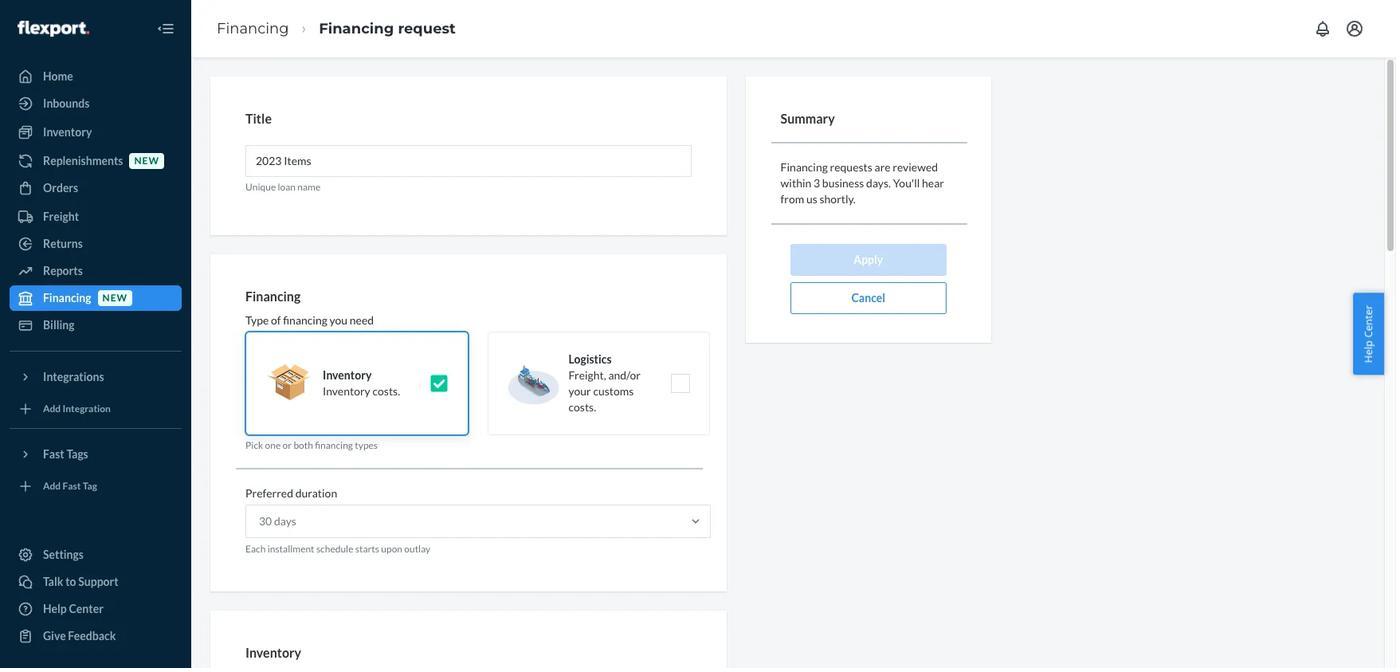 Task type: vqa. For each thing, say whether or not it's contained in the screenshot.
Freight,
yes



Task type: locate. For each thing, give the bounding box(es) containing it.
type
[[246, 314, 269, 327]]

within
[[781, 176, 812, 189]]

1 horizontal spatial help center
[[1362, 305, 1376, 363]]

0 horizontal spatial help center
[[43, 602, 104, 615]]

0 vertical spatial new
[[134, 155, 159, 167]]

talk to support
[[43, 575, 119, 588]]

logistics freight, and/or your customs costs.
[[569, 353, 641, 414]]

open notifications image
[[1314, 19, 1333, 38]]

add integration link
[[10, 396, 182, 422]]

cancel button
[[791, 282, 947, 314]]

logistics
[[569, 353, 612, 366]]

add
[[43, 403, 61, 415], [43, 480, 61, 492]]

costs. inside inventory inventory costs.
[[373, 384, 400, 398]]

loan
[[278, 181, 296, 193]]

fast
[[43, 447, 64, 461], [63, 480, 81, 492]]

center inside button
[[1362, 305, 1376, 338]]

0 vertical spatial add
[[43, 403, 61, 415]]

apply button
[[791, 244, 947, 275]]

add for add fast tag
[[43, 480, 61, 492]]

1 vertical spatial help center
[[43, 602, 104, 615]]

help center
[[1362, 305, 1376, 363], [43, 602, 104, 615]]

costs. inside logistics freight, and/or your customs costs.
[[569, 400, 596, 414]]

0 vertical spatial help
[[1362, 340, 1376, 363]]

talk to support button
[[10, 569, 182, 595]]

new
[[134, 155, 159, 167], [102, 292, 128, 304]]

outlay
[[404, 543, 431, 555]]

home
[[43, 69, 73, 83]]

add for add integration
[[43, 403, 61, 415]]

add down fast tags
[[43, 480, 61, 492]]

inventory link
[[10, 120, 182, 145]]

1 vertical spatial fast
[[63, 480, 81, 492]]

0 horizontal spatial new
[[102, 292, 128, 304]]

both
[[294, 439, 313, 451]]

title
[[246, 111, 272, 126]]

1 add from the top
[[43, 403, 61, 415]]

costs.
[[373, 384, 400, 398], [569, 400, 596, 414]]

1 vertical spatial new
[[102, 292, 128, 304]]

help
[[1362, 340, 1376, 363], [43, 602, 67, 615]]

fast left the tags
[[43, 447, 64, 461]]

are
[[875, 160, 891, 173]]

name
[[298, 181, 321, 193]]

3
[[814, 176, 820, 189]]

reports link
[[10, 258, 182, 284]]

0 horizontal spatial costs.
[[373, 384, 400, 398]]

you
[[330, 314, 348, 327]]

2 add from the top
[[43, 480, 61, 492]]

1 vertical spatial add
[[43, 480, 61, 492]]

each
[[246, 543, 266, 555]]

new up the orders link
[[134, 155, 159, 167]]

1 vertical spatial center
[[69, 602, 104, 615]]

request
[[398, 20, 456, 37]]

fast tags button
[[10, 442, 182, 467]]

cancel
[[852, 291, 886, 304]]

orders
[[43, 181, 78, 195]]

fast left tag
[[63, 480, 81, 492]]

reviewed
[[893, 160, 938, 173]]

us
[[807, 192, 818, 205]]

0 horizontal spatial help
[[43, 602, 67, 615]]

financing
[[283, 314, 328, 327], [315, 439, 353, 451]]

schedule
[[316, 543, 353, 555]]

financing right of
[[283, 314, 328, 327]]

1 horizontal spatial new
[[134, 155, 159, 167]]

new down reports link
[[102, 292, 128, 304]]

center
[[1362, 305, 1376, 338], [69, 602, 104, 615]]

help center link
[[10, 596, 182, 622]]

1 vertical spatial help
[[43, 602, 67, 615]]

financing requests are reviewed within 3 business days. you'll hear from us shortly.
[[781, 160, 945, 205]]

customs
[[593, 384, 634, 398]]

financing
[[217, 20, 289, 37], [319, 20, 394, 37], [781, 160, 828, 173], [246, 288, 301, 304], [43, 291, 91, 305]]

financing inside financing requests are reviewed within 3 business days. you'll hear from us shortly.
[[781, 160, 828, 173]]

1 horizontal spatial help
[[1362, 340, 1376, 363]]

1 vertical spatial costs.
[[569, 400, 596, 414]]

1 horizontal spatial center
[[1362, 305, 1376, 338]]

0 vertical spatial help center
[[1362, 305, 1376, 363]]

new for financing
[[102, 292, 128, 304]]

0 vertical spatial center
[[1362, 305, 1376, 338]]

add fast tag link
[[10, 474, 182, 499]]

e.g. March 2023 inventory top-up field
[[246, 145, 692, 177]]

1 horizontal spatial costs.
[[569, 400, 596, 414]]

requests
[[830, 160, 873, 173]]

0 vertical spatial fast
[[43, 447, 64, 461]]

costs. down your
[[569, 400, 596, 414]]

billing link
[[10, 312, 182, 338]]

financing for financing request
[[319, 20, 394, 37]]

0 vertical spatial costs.
[[373, 384, 400, 398]]

help center inside help center button
[[1362, 305, 1376, 363]]

from
[[781, 192, 805, 205]]

financing right both
[[315, 439, 353, 451]]

inventory
[[43, 125, 92, 139], [323, 369, 372, 382], [323, 384, 371, 398], [246, 645, 301, 660]]

add integration
[[43, 403, 111, 415]]

financing link
[[217, 20, 289, 37]]

add left integration
[[43, 403, 61, 415]]

unique loan name
[[246, 181, 321, 193]]

costs. left check square icon
[[373, 384, 400, 398]]

days.
[[867, 176, 891, 189]]

check square image
[[429, 374, 448, 393]]

give feedback
[[43, 629, 116, 643]]



Task type: describe. For each thing, give the bounding box(es) containing it.
30
[[259, 515, 272, 528]]

hear
[[922, 176, 945, 189]]

financing for 'financing' link
[[217, 20, 289, 37]]

days
[[274, 515, 296, 528]]

settings
[[43, 548, 84, 561]]

integrations button
[[10, 364, 182, 390]]

your
[[569, 384, 591, 398]]

you'll
[[893, 176, 920, 189]]

fast inside dropdown button
[[43, 447, 64, 461]]

returns
[[43, 237, 83, 250]]

integration
[[63, 403, 111, 415]]

talk
[[43, 575, 63, 588]]

financing request
[[319, 20, 456, 37]]

inventory inventory costs.
[[323, 369, 400, 398]]

new for replenishments
[[134, 155, 159, 167]]

financing request link
[[319, 20, 456, 37]]

fast tags
[[43, 447, 88, 461]]

returns link
[[10, 231, 182, 257]]

unique
[[246, 181, 276, 193]]

inbounds link
[[10, 91, 182, 116]]

help inside button
[[1362, 340, 1376, 363]]

flexport logo image
[[18, 21, 89, 36]]

business
[[823, 176, 864, 189]]

billing
[[43, 318, 75, 332]]

0 horizontal spatial center
[[69, 602, 104, 615]]

and/or
[[609, 369, 641, 382]]

to
[[65, 575, 76, 588]]

help center button
[[1354, 293, 1385, 375]]

installment
[[268, 543, 315, 555]]

or
[[283, 439, 292, 451]]

30 days
[[259, 515, 296, 528]]

financing for financing requests are reviewed within 3 business days. you'll hear from us shortly.
[[781, 160, 828, 173]]

one
[[265, 439, 281, 451]]

breadcrumbs navigation
[[204, 5, 469, 52]]

orders link
[[10, 175, 182, 201]]

give
[[43, 629, 66, 643]]

settings link
[[10, 542, 182, 568]]

preferred
[[246, 487, 293, 500]]

home link
[[10, 64, 182, 89]]

summary
[[781, 111, 835, 126]]

type of financing you need
[[246, 314, 374, 327]]

tags
[[67, 447, 88, 461]]

freight link
[[10, 204, 182, 230]]

close navigation image
[[156, 19, 175, 38]]

integrations
[[43, 370, 104, 383]]

feedback
[[68, 629, 116, 643]]

duration
[[296, 487, 337, 500]]

support
[[78, 575, 119, 588]]

add fast tag
[[43, 480, 97, 492]]

types
[[355, 439, 378, 451]]

help center inside help center link
[[43, 602, 104, 615]]

need
[[350, 314, 374, 327]]

give feedback button
[[10, 623, 182, 649]]

open account menu image
[[1346, 19, 1365, 38]]

shortly.
[[820, 192, 856, 205]]

apply
[[854, 252, 884, 266]]

inbounds
[[43, 96, 90, 110]]

of
[[271, 314, 281, 327]]

pick one or both financing types
[[246, 439, 378, 451]]

freight,
[[569, 369, 606, 382]]

freight
[[43, 210, 79, 223]]

0 vertical spatial financing
[[283, 314, 328, 327]]

1 vertical spatial financing
[[315, 439, 353, 451]]

reports
[[43, 264, 83, 277]]

starts
[[355, 543, 379, 555]]

preferred duration
[[246, 487, 337, 500]]

upon
[[381, 543, 403, 555]]

pick
[[246, 439, 263, 451]]

each installment schedule starts upon outlay
[[246, 543, 431, 555]]

tag
[[83, 480, 97, 492]]

replenishments
[[43, 154, 123, 167]]



